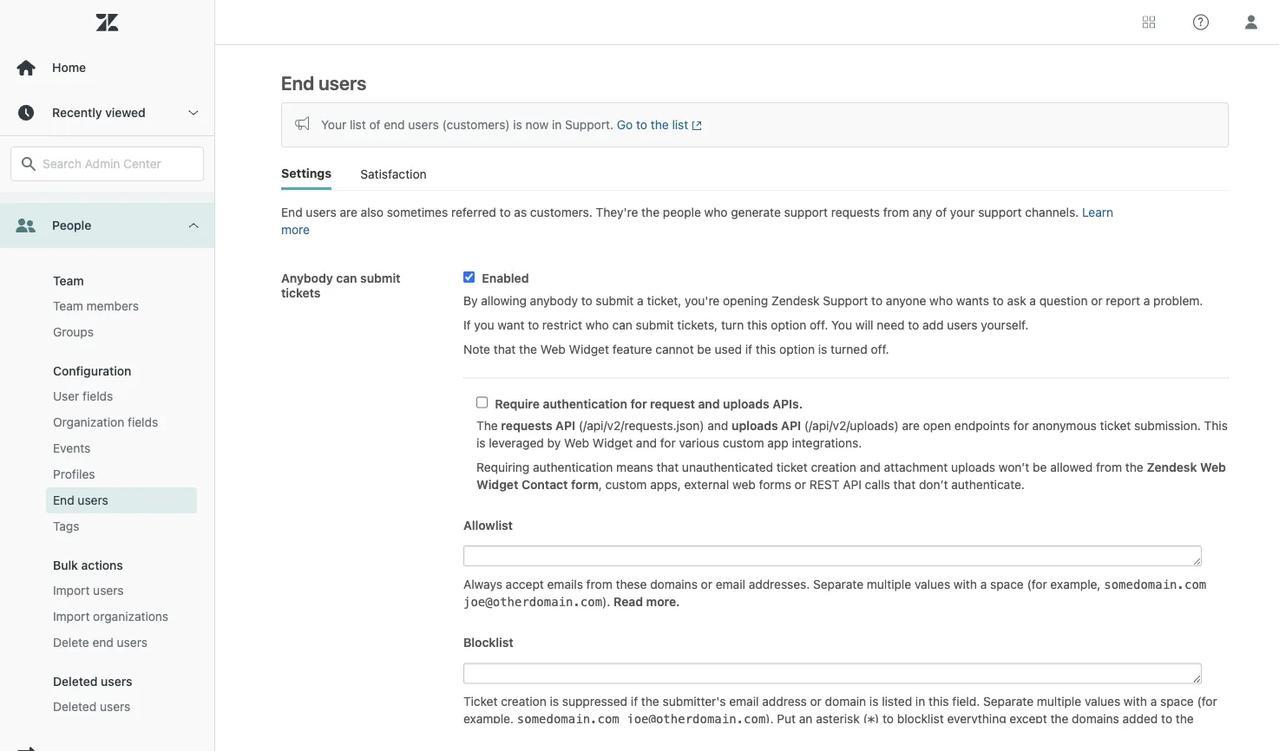 Task type: locate. For each thing, give the bounding box(es) containing it.
deleted users up deleted users link on the left of the page
[[53, 675, 132, 689]]

group
[[0, 0, 214, 203]]

users inside "element"
[[78, 494, 108, 508]]

profiles element
[[53, 466, 95, 484]]

users down "delete end users" link
[[100, 700, 130, 715]]

2 tree item from the top
[[0, 203, 214, 735]]

1 tree item from the top
[[0, 0, 214, 203]]

bulk actions element
[[53, 559, 123, 573]]

tree item containing people
[[0, 203, 214, 735]]

team for team members
[[53, 299, 83, 313]]

organization fields element
[[53, 414, 158, 432]]

users down actions in the bottom of the page
[[93, 584, 124, 598]]

tree
[[0, 0, 214, 752]]

import up delete
[[53, 610, 90, 624]]

1 vertical spatial deleted
[[53, 700, 97, 715]]

1 vertical spatial deleted users
[[53, 700, 130, 715]]

tree item
[[0, 0, 214, 203], [0, 203, 214, 735]]

import
[[53, 584, 90, 598], [53, 610, 90, 624]]

people button
[[0, 203, 214, 248]]

users right the end
[[78, 494, 108, 508]]

1 deleted users from the top
[[53, 675, 132, 689]]

fields down user fields link at the bottom left
[[128, 415, 158, 430]]

zendesk products image
[[1144, 16, 1156, 28]]

fields
[[83, 389, 113, 404], [128, 415, 158, 430]]

organization fields link
[[46, 410, 197, 436]]

team for team element
[[53, 274, 84, 288]]

end
[[53, 494, 74, 508]]

0 vertical spatial deleted users element
[[53, 675, 132, 689]]

actions
[[81, 559, 123, 573]]

team element
[[53, 274, 84, 288]]

import organizations element
[[53, 609, 169, 626]]

configuration element
[[53, 364, 131, 379]]

2 deleted from the top
[[53, 700, 97, 715]]

people
[[52, 218, 91, 233]]

deleted users element up deleted users link on the left of the page
[[53, 675, 132, 689]]

import users link
[[46, 578, 197, 604]]

none search field inside primary element
[[2, 147, 213, 181]]

groups link
[[46, 320, 197, 346]]

configuration
[[53, 364, 131, 379]]

user menu image
[[1241, 11, 1263, 33]]

team up team members
[[53, 274, 84, 288]]

1 import from the top
[[53, 584, 90, 598]]

Search Admin Center field
[[43, 156, 193, 172]]

2 import from the top
[[53, 610, 90, 624]]

team members
[[53, 299, 139, 313]]

events element
[[53, 440, 90, 458]]

user fields link
[[46, 384, 197, 410]]

0 vertical spatial deleted users
[[53, 675, 132, 689]]

end users
[[53, 494, 108, 508]]

2 deleted users element from the top
[[53, 699, 130, 716]]

import for import users
[[53, 584, 90, 598]]

0 horizontal spatial fields
[[83, 389, 113, 404]]

deleted users
[[53, 675, 132, 689], [53, 700, 130, 715]]

1 vertical spatial deleted users element
[[53, 699, 130, 716]]

1 vertical spatial team
[[53, 299, 83, 313]]

import down bulk
[[53, 584, 90, 598]]

team
[[53, 274, 84, 288], [53, 299, 83, 313]]

deleted users element
[[53, 675, 132, 689], [53, 699, 130, 716]]

import inside "link"
[[53, 584, 90, 598]]

deleted
[[53, 675, 98, 689], [53, 700, 97, 715]]

tags link
[[46, 514, 197, 540]]

2 team from the top
[[53, 299, 83, 313]]

deleted users element inside deleted users link
[[53, 699, 130, 716]]

users inside "link"
[[93, 584, 124, 598]]

1 team from the top
[[53, 274, 84, 288]]

user fields element
[[53, 388, 113, 405]]

1 vertical spatial fields
[[128, 415, 158, 430]]

deleted users element down delete end users element at bottom
[[53, 699, 130, 716]]

team members link
[[46, 293, 197, 320]]

users
[[78, 494, 108, 508], [93, 584, 124, 598], [117, 636, 148, 650], [101, 675, 132, 689], [100, 700, 130, 715]]

home button
[[0, 45, 214, 90]]

1 vertical spatial import
[[53, 610, 90, 624]]

fields down 'configuration' element
[[83, 389, 113, 404]]

0 vertical spatial team
[[53, 274, 84, 288]]

organization
[[53, 415, 124, 430]]

None search field
[[2, 147, 213, 181]]

import users
[[53, 584, 124, 598]]

groups element
[[53, 324, 94, 341]]

end
[[93, 636, 114, 650]]

end users element
[[53, 492, 108, 510]]

0 vertical spatial deleted
[[53, 675, 98, 689]]

team down team element
[[53, 299, 83, 313]]

tags
[[53, 520, 79, 534]]

users up deleted users link on the left of the page
[[101, 675, 132, 689]]

people group
[[0, 248, 214, 735]]

0 vertical spatial import
[[53, 584, 90, 598]]

deleted users down delete end users element at bottom
[[53, 700, 130, 715]]

primary element
[[0, 0, 215, 752]]

import organizations link
[[46, 604, 197, 630]]

end users link
[[46, 488, 197, 514]]

1 horizontal spatial fields
[[128, 415, 158, 430]]

0 vertical spatial fields
[[83, 389, 113, 404]]



Task type: vqa. For each thing, say whether or not it's contained in the screenshot.
Bulk on the left bottom
yes



Task type: describe. For each thing, give the bounding box(es) containing it.
delete end users
[[53, 636, 148, 650]]

team members element
[[53, 298, 139, 315]]

delete end users element
[[53, 635, 148, 652]]

help image
[[1194, 14, 1209, 30]]

delete end users link
[[46, 630, 197, 656]]

organization fields
[[53, 415, 158, 430]]

bulk
[[53, 559, 78, 573]]

tree containing people
[[0, 0, 214, 752]]

channels image
[[15, 746, 37, 752]]

home
[[52, 60, 86, 75]]

tags element
[[53, 518, 79, 536]]

members
[[86, 299, 139, 313]]

recently
[[52, 105, 102, 120]]

import users element
[[53, 583, 124, 600]]

profiles link
[[46, 462, 197, 488]]

import for import organizations
[[53, 610, 90, 624]]

user
[[53, 389, 79, 404]]

users down organizations
[[117, 636, 148, 650]]

user fields
[[53, 389, 113, 404]]

bulk actions
[[53, 559, 123, 573]]

2 deleted users from the top
[[53, 700, 130, 715]]

1 deleted users element from the top
[[53, 675, 132, 689]]

events
[[53, 442, 90, 456]]

users for deleted users link on the left of the page
[[100, 700, 130, 715]]

fields for user fields
[[83, 389, 113, 404]]

recently viewed button
[[0, 90, 214, 135]]

users for 'end users' link
[[78, 494, 108, 508]]

fields for organization fields
[[128, 415, 158, 430]]

1 deleted from the top
[[53, 675, 98, 689]]

profiles
[[53, 468, 95, 482]]

import organizations
[[53, 610, 169, 624]]

deleted users link
[[46, 695, 197, 721]]

organizations
[[93, 610, 169, 624]]

recently viewed
[[52, 105, 146, 120]]

viewed
[[105, 105, 146, 120]]

events link
[[46, 436, 197, 462]]

users for import users "link"
[[93, 584, 124, 598]]

groups
[[53, 325, 94, 339]]

delete
[[53, 636, 89, 650]]



